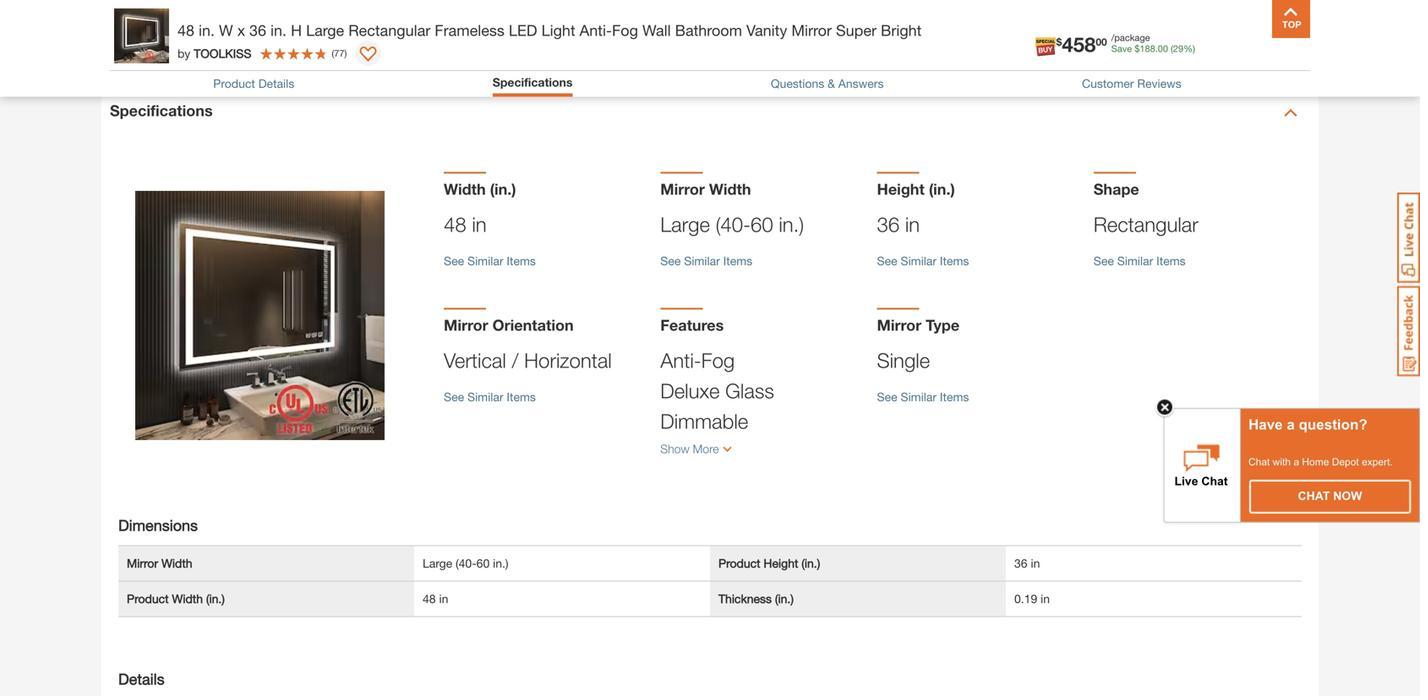 Task type: describe. For each thing, give the bounding box(es) containing it.
wall
[[643, 21, 671, 39]]

anti-fog deluxe glass dimmable
[[661, 349, 775, 433]]

mirror for vertical / horizontal
[[444, 316, 489, 334]]

/package save $ 188 . 00 ( 29 %)
[[1112, 32, 1196, 54]]

reviews
[[1138, 77, 1182, 91]]

.
[[1156, 43, 1158, 54]]

items for large (40-60 in.)
[[724, 254, 753, 268]]

product image image
[[114, 8, 169, 63]]

customer
[[1083, 77, 1135, 91]]

more
[[693, 442, 719, 456]]

2 horizontal spatial 36
[[1015, 557, 1028, 571]]

answers
[[839, 77, 884, 91]]

0 horizontal spatial height
[[764, 557, 799, 571]]

chat
[[1249, 457, 1271, 468]]

product for product details
[[213, 77, 255, 91]]

What can we help you find today? search field
[[437, 23, 902, 58]]

10pm
[[268, 33, 304, 49]]

vertical
[[444, 349, 506, 372]]

mirror for large (40-60 in.)
[[661, 180, 705, 198]]

&
[[828, 77, 836, 91]]

show more
[[661, 442, 719, 456]]

policy
[[195, 9, 227, 23]]

glass
[[726, 379, 775, 403]]

home
[[1303, 457, 1330, 468]]

now
[[1334, 490, 1363, 503]]

expert.
[[1363, 457, 1394, 468]]

see for single
[[877, 390, 898, 404]]

77
[[334, 48, 345, 59]]

have a question?
[[1249, 417, 1368, 433]]

led
[[509, 21, 538, 39]]

1 horizontal spatial mirror width
[[661, 180, 751, 198]]

48 in. w x 36 in. h large rectangular frameless led light anti-fog wall bathroom vanity mirror super bright
[[178, 21, 922, 39]]

shape
[[1094, 180, 1140, 198]]

07430
[[368, 33, 406, 49]]

(in.) for width (in.)
[[490, 180, 516, 198]]

%)
[[1184, 43, 1196, 54]]

$ inside $ 458 00
[[1057, 36, 1063, 48]]

chat with a home depot expert.
[[1249, 457, 1394, 468]]

see for 36 in
[[877, 254, 898, 268]]

features
[[661, 316, 724, 334]]

1 vertical spatial 48 in
[[423, 592, 449, 606]]

w
[[219, 21, 233, 39]]

chat now link
[[1251, 481, 1411, 513]]

services button
[[1034, 20, 1088, 61]]

items for vertical / horizontal
[[507, 390, 536, 404]]

anti- inside anti-fog deluxe glass dimmable
[[661, 349, 702, 372]]

1 in. from the left
[[199, 21, 215, 39]]

see similar items for vertical / horizontal
[[444, 390, 536, 404]]

diy
[[1125, 44, 1147, 60]]

height (in.)
[[877, 180, 956, 198]]

click to redirect to view my cart page image
[[1267, 20, 1287, 41]]

product width (in.)
[[127, 592, 225, 606]]

mirror orientation
[[444, 316, 574, 334]]

by toolkiss
[[178, 46, 252, 60]]

0 horizontal spatial rectangular
[[349, 21, 431, 39]]

light
[[542, 21, 576, 39]]

product for product width (in.)
[[127, 592, 169, 606]]

2 vertical spatial 48
[[423, 592, 436, 606]]

items for single
[[940, 390, 970, 404]]

0 horizontal spatial in.)
[[493, 557, 509, 571]]

question?
[[1300, 417, 1368, 433]]

similar for rectangular
[[1118, 254, 1154, 268]]

horizontal
[[524, 349, 612, 372]]

0.19
[[1015, 592, 1038, 606]]

0 vertical spatial 36 in
[[877, 213, 920, 236]]

1 vertical spatial specifications
[[110, 101, 213, 120]]

1 vertical spatial 36
[[877, 213, 900, 236]]

frameless
[[435, 21, 505, 39]]

1 vertical spatial rectangular
[[1094, 213, 1199, 236]]

00 inside $ 458 00
[[1096, 36, 1108, 48]]

)
[[345, 48, 347, 59]]

show
[[661, 442, 690, 456]]

(in.) for height (in.)
[[929, 180, 956, 198]]

188
[[1140, 43, 1156, 54]]

orientation
[[493, 316, 574, 334]]

type
[[926, 316, 960, 334]]

0 vertical spatial a
[[1288, 417, 1296, 433]]

see for 48 in
[[444, 254, 464, 268]]

chat now
[[1299, 490, 1363, 503]]

1 horizontal spatial specifications
[[493, 75, 573, 89]]

questions
[[771, 77, 825, 91]]

fog inside anti-fog deluxe glass dimmable
[[702, 349, 735, 372]]

similar for 36 in
[[901, 254, 937, 268]]

super
[[836, 21, 877, 39]]

mirror for single
[[877, 316, 922, 334]]

show more button
[[661, 437, 861, 468]]

h
[[291, 21, 302, 39]]

(in.) for thickness (in.)
[[775, 592, 794, 606]]

1 horizontal spatial (40-
[[716, 213, 751, 236]]



Task type: locate. For each thing, give the bounding box(es) containing it.
1 vertical spatial mirror width
[[127, 557, 192, 571]]

36 down height (in.)
[[877, 213, 900, 236]]

see down width (in.)
[[444, 254, 464, 268]]

caret image
[[1285, 106, 1298, 120]]

x
[[237, 21, 245, 39]]

see similar items down single
[[877, 390, 970, 404]]

0 horizontal spatial 60
[[477, 557, 490, 571]]

0 vertical spatial in.)
[[779, 213, 804, 236]]

product details button
[[213, 77, 295, 91], [213, 77, 295, 91]]

1 vertical spatial 60
[[477, 557, 490, 571]]

1 horizontal spatial in.)
[[779, 213, 804, 236]]

see similar items up features
[[661, 254, 753, 268]]

0 horizontal spatial anti-
[[580, 21, 612, 39]]

36 in down height (in.)
[[877, 213, 920, 236]]

see similar items
[[444, 254, 536, 268], [661, 254, 753, 268], [877, 254, 970, 268], [1094, 254, 1186, 268], [444, 390, 536, 404], [877, 390, 970, 404]]

return policy
[[156, 9, 227, 23]]

similar up mirror orientation
[[468, 254, 504, 268]]

0 vertical spatial details
[[259, 77, 295, 91]]

1 vertical spatial large (40-60 in.)
[[423, 557, 509, 571]]

see for rectangular
[[1094, 254, 1115, 268]]

2 vertical spatial 36
[[1015, 557, 1028, 571]]

2 in. from the left
[[271, 21, 287, 39]]

1 horizontal spatial $
[[1135, 43, 1140, 54]]

0 horizontal spatial 36 in
[[877, 213, 920, 236]]

similar down vertical
[[468, 390, 504, 404]]

1 horizontal spatial in.
[[271, 21, 287, 39]]

questions & answers
[[771, 77, 884, 91]]

product
[[213, 77, 255, 91], [719, 557, 761, 571], [127, 592, 169, 606]]

specifications
[[493, 75, 573, 89], [110, 101, 213, 120]]

see similar items for rectangular
[[1094, 254, 1186, 268]]

1 horizontal spatial rectangular
[[1094, 213, 1199, 236]]

specifications down by
[[110, 101, 213, 120]]

a right with
[[1294, 457, 1300, 468]]

display image
[[360, 47, 377, 63]]

0 horizontal spatial 48
[[178, 21, 195, 39]]

in. left the w
[[199, 21, 215, 39]]

see similar items down shape
[[1094, 254, 1186, 268]]

see similar items for large (40-60 in.)
[[661, 254, 753, 268]]

0 vertical spatial anti-
[[580, 21, 612, 39]]

29
[[1174, 43, 1184, 54]]

0 vertical spatial product
[[213, 77, 255, 91]]

00 inside /package save $ 188 . 00 ( 29 %)
[[1158, 43, 1169, 54]]

1 horizontal spatial details
[[259, 77, 295, 91]]

0 horizontal spatial (
[[332, 48, 334, 59]]

mirror
[[792, 21, 832, 39], [661, 180, 705, 198], [444, 316, 489, 334], [877, 316, 922, 334], [127, 557, 158, 571]]

$ inside /package save $ 188 . 00 ( 29 %)
[[1135, 43, 1140, 54]]

in.
[[199, 21, 215, 39], [271, 21, 287, 39]]

vertical / horizontal
[[444, 349, 612, 372]]

2 horizontal spatial large
[[661, 213, 710, 236]]

1 horizontal spatial 36
[[877, 213, 900, 236]]

bathroom
[[675, 21, 743, 39]]

36 right x
[[250, 21, 266, 39]]

similar
[[468, 254, 504, 268], [684, 254, 720, 268], [901, 254, 937, 268], [1118, 254, 1154, 268], [468, 390, 504, 404], [901, 390, 937, 404]]

details
[[259, 77, 295, 91], [118, 671, 165, 689]]

single
[[877, 349, 930, 372]]

0 horizontal spatial large (40-60 in.)
[[423, 557, 509, 571]]

product height (in.)
[[719, 557, 821, 571]]

0 horizontal spatial specifications
[[110, 101, 213, 120]]

( inside /package save $ 188 . 00 ( 29 %)
[[1171, 43, 1174, 54]]

see similar items for 36 in
[[877, 254, 970, 268]]

thickness
[[719, 592, 772, 606]]

0 horizontal spatial $
[[1057, 36, 1063, 48]]

items for rectangular
[[1157, 254, 1186, 268]]

48 in
[[444, 213, 487, 236], [423, 592, 449, 606]]

similar for vertical / horizontal
[[468, 390, 504, 404]]

1 vertical spatial (40-
[[456, 557, 477, 571]]

height
[[877, 180, 925, 198], [764, 557, 799, 571]]

the home depot logo image
[[115, 14, 169, 68]]

items for 36 in
[[940, 254, 970, 268]]

a right have
[[1288, 417, 1296, 433]]

similar down shape
[[1118, 254, 1154, 268]]

in
[[472, 213, 487, 236], [906, 213, 920, 236], [1031, 557, 1041, 571], [439, 592, 449, 606], [1041, 592, 1050, 606]]

fog up deluxe
[[702, 349, 735, 372]]

see for vertical / horizontal
[[444, 390, 464, 404]]

0.19 in
[[1015, 592, 1050, 606]]

1 vertical spatial 36 in
[[1015, 557, 1041, 571]]

product for product height (in.)
[[719, 557, 761, 571]]

0 vertical spatial height
[[877, 180, 925, 198]]

live chat image
[[1398, 193, 1421, 283]]

return policy link
[[156, 9, 227, 23]]

0 vertical spatial large (40-60 in.)
[[661, 213, 804, 236]]

1 vertical spatial a
[[1294, 457, 1300, 468]]

0 vertical spatial specifications
[[493, 75, 573, 89]]

1 vertical spatial anti-
[[661, 349, 702, 372]]

(in.)
[[490, 180, 516, 198], [929, 180, 956, 198], [802, 557, 821, 571], [206, 592, 225, 606], [775, 592, 794, 606]]

services
[[1036, 44, 1087, 60]]

0 vertical spatial rectangular
[[349, 21, 431, 39]]

2 vertical spatial product
[[127, 592, 169, 606]]

deluxe
[[661, 379, 720, 403]]

1 horizontal spatial large (40-60 in.)
[[661, 213, 804, 236]]

0 vertical spatial 48
[[178, 21, 195, 39]]

2 horizontal spatial 48
[[444, 213, 467, 236]]

width (in.)
[[444, 180, 516, 198]]

1 vertical spatial fog
[[702, 349, 735, 372]]

1 vertical spatial details
[[118, 671, 165, 689]]

product up 'thickness'
[[719, 557, 761, 571]]

0 horizontal spatial 36
[[250, 21, 266, 39]]

similar down single
[[901, 390, 937, 404]]

36 in up '0.19'
[[1015, 557, 1041, 571]]

1 horizontal spatial 48
[[423, 592, 436, 606]]

similar for single
[[901, 390, 937, 404]]

in. left h
[[271, 21, 287, 39]]

( 77 )
[[332, 48, 347, 59]]

mahwah 10pm
[[210, 33, 304, 49]]

1 horizontal spatial anti-
[[661, 349, 702, 372]]

1 vertical spatial 48
[[444, 213, 467, 236]]

specifications down "led"
[[493, 75, 573, 89]]

1 horizontal spatial product
[[213, 77, 255, 91]]

2 vertical spatial large
[[423, 557, 453, 571]]

2 horizontal spatial product
[[719, 557, 761, 571]]

1 vertical spatial product
[[719, 557, 761, 571]]

save
[[1112, 43, 1133, 54]]

chat
[[1299, 490, 1331, 503]]

see similar items down vertical
[[444, 390, 536, 404]]

fog
[[612, 21, 638, 39], [702, 349, 735, 372]]

0 horizontal spatial details
[[118, 671, 165, 689]]

toolkiss
[[194, 46, 252, 60]]

see down vertical
[[444, 390, 464, 404]]

0 horizontal spatial large
[[306, 21, 344, 39]]

similar up mirror type
[[901, 254, 937, 268]]

see similar items up mirror type
[[877, 254, 970, 268]]

00 left save
[[1096, 36, 1108, 48]]

/
[[512, 349, 519, 372]]

/package
[[1112, 32, 1151, 43]]

dimmable
[[661, 410, 749, 433]]

see for large (40-60 in.)
[[661, 254, 681, 268]]

similar up features
[[684, 254, 720, 268]]

(40-
[[716, 213, 751, 236], [456, 557, 477, 571]]

0 vertical spatial 60
[[751, 213, 774, 236]]

see down single
[[877, 390, 898, 404]]

see down shape
[[1094, 254, 1115, 268]]

items for 48 in
[[507, 254, 536, 268]]

see up features
[[661, 254, 681, 268]]

0 horizontal spatial (40-
[[456, 557, 477, 571]]

see similar items up mirror orientation
[[444, 254, 536, 268]]

anti-
[[580, 21, 612, 39], [661, 349, 702, 372]]

dimensions
[[118, 517, 198, 535]]

depot
[[1333, 457, 1360, 468]]

0 horizontal spatial in.
[[199, 21, 215, 39]]

458
[[1063, 32, 1096, 56]]

in.)
[[779, 213, 804, 236], [493, 557, 509, 571]]

feedback link image
[[1398, 286, 1421, 377]]

anti- right light
[[580, 21, 612, 39]]

1 vertical spatial in.)
[[493, 557, 509, 571]]

0 vertical spatial (40-
[[716, 213, 751, 236]]

return
[[156, 9, 192, 23]]

diy button
[[1109, 20, 1163, 61]]

width
[[444, 180, 486, 198], [709, 180, 751, 198], [162, 557, 192, 571], [172, 592, 203, 606]]

with
[[1273, 457, 1291, 468]]

anti- up deluxe
[[661, 349, 702, 372]]

product down dimensions
[[127, 592, 169, 606]]

product details
[[213, 77, 295, 91]]

see similar items for 48 in
[[444, 254, 536, 268]]

product image
[[135, 191, 385, 441]]

1 horizontal spatial (
[[1171, 43, 1174, 54]]

0 vertical spatial 48 in
[[444, 213, 487, 236]]

vanity
[[747, 21, 788, 39]]

rectangular
[[349, 21, 431, 39], [1094, 213, 1199, 236]]

fog left wall
[[612, 21, 638, 39]]

0 vertical spatial 36
[[250, 21, 266, 39]]

top button
[[1273, 0, 1311, 38]]

1 horizontal spatial large
[[423, 557, 453, 571]]

customer reviews
[[1083, 77, 1182, 91]]

00 left the 29
[[1158, 43, 1169, 54]]

mahwah
[[210, 33, 261, 49]]

0 horizontal spatial product
[[127, 592, 169, 606]]

rectangular up display image
[[349, 21, 431, 39]]

1 horizontal spatial 00
[[1158, 43, 1169, 54]]

rectangular down shape
[[1094, 213, 1199, 236]]

see
[[444, 254, 464, 268], [661, 254, 681, 268], [877, 254, 898, 268], [1094, 254, 1115, 268], [444, 390, 464, 404], [877, 390, 898, 404]]

similar for large (40-60 in.)
[[684, 254, 720, 268]]

$ right save
[[1135, 43, 1140, 54]]

07430 button
[[348, 32, 406, 49]]

1 horizontal spatial fog
[[702, 349, 735, 372]]

items
[[507, 254, 536, 268], [724, 254, 753, 268], [940, 254, 970, 268], [1157, 254, 1186, 268], [507, 390, 536, 404], [940, 390, 970, 404]]

0 horizontal spatial 00
[[1096, 36, 1108, 48]]

36 up '0.19'
[[1015, 557, 1028, 571]]

1 horizontal spatial height
[[877, 180, 925, 198]]

0 horizontal spatial mirror width
[[127, 557, 192, 571]]

customer reviews button
[[1083, 77, 1182, 91], [1083, 77, 1182, 91]]

bright
[[881, 21, 922, 39]]

1 vertical spatial height
[[764, 557, 799, 571]]

$ 458 00
[[1057, 32, 1108, 56]]

1 vertical spatial large
[[661, 213, 710, 236]]

$ left save
[[1057, 36, 1063, 48]]

60
[[751, 213, 774, 236], [477, 557, 490, 571]]

0 vertical spatial fog
[[612, 21, 638, 39]]

mirror type
[[877, 316, 960, 334]]

( left )
[[332, 48, 334, 59]]

mirror width
[[661, 180, 751, 198], [127, 557, 192, 571]]

product down toolkiss
[[213, 77, 255, 91]]

( right .
[[1171, 43, 1174, 54]]

0 vertical spatial large
[[306, 21, 344, 39]]

(
[[1171, 43, 1174, 54], [332, 48, 334, 59]]

similar for 48 in
[[468, 254, 504, 268]]

thickness (in.)
[[719, 592, 794, 606]]

1 horizontal spatial 60
[[751, 213, 774, 236]]

36 in
[[877, 213, 920, 236], [1015, 557, 1041, 571]]

48
[[178, 21, 195, 39], [444, 213, 467, 236], [423, 592, 436, 606]]

see up mirror type
[[877, 254, 898, 268]]

see similar items for single
[[877, 390, 970, 404]]

0 horizontal spatial fog
[[612, 21, 638, 39]]

0 vertical spatial mirror width
[[661, 180, 751, 198]]

by
[[178, 46, 191, 60]]

1 horizontal spatial 36 in
[[1015, 557, 1041, 571]]

have
[[1249, 417, 1284, 433]]



Task type: vqa. For each thing, say whether or not it's contained in the screenshot.
nearby
no



